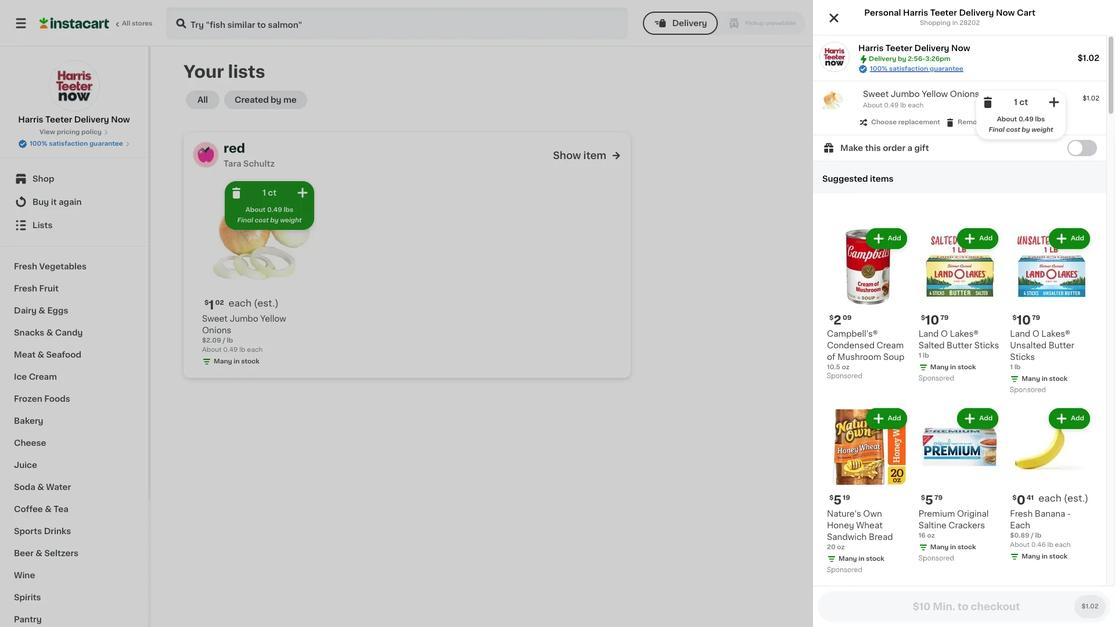 Task type: vqa. For each thing, say whether or not it's contained in the screenshot.
Staples within ARROW T50 1/2 IN. STAINLESS-STEEL STAPLES (1,000-PACK) 1000 CT
no



Task type: locate. For each thing, give the bounding box(es) containing it.
fresh fruit link
[[7, 278, 141, 300]]

0 vertical spatial cream
[[877, 342, 904, 350]]

1 horizontal spatial teeter
[[886, 44, 913, 52]]

onions inside sweet jumbo yellow onions $2.09 / lb about 0.49 lb each
[[202, 327, 231, 335]]

each (est.) for 0
[[1039, 494, 1089, 503]]

0 horizontal spatial teeter
[[45, 116, 72, 124]]

product group containing 1
[[202, 179, 317, 369]]

by inside "button"
[[271, 96, 282, 104]]

final down tara
[[237, 217, 253, 224]]

sponsored badge image for nature's own honey wheat sandwich bread
[[828, 567, 863, 574]]

2:56-
[[908, 56, 926, 62]]

unsalted
[[1011, 342, 1047, 350]]

teeter up pricing
[[45, 116, 72, 124]]

1 10 from the left
[[926, 314, 940, 327]]

$ up premium
[[921, 495, 926, 501]]

fresh fruit
[[14, 285, 59, 293]]

sweet inside sweet jumbo yellow onions $2.09 / lb about 0.49 lb each
[[202, 315, 228, 323]]

created by me button
[[224, 91, 307, 109]]

1 ct for remove sweet jumbo yellow onions icon in the product group
[[1015, 98, 1029, 106]]

sponsored badge image down salted
[[919, 376, 954, 382]]

1 land from the left
[[919, 330, 939, 338]]

& for meat
[[37, 351, 44, 359]]

many down 0.46
[[1022, 554, 1041, 560]]

saltine
[[919, 522, 947, 530]]

fresh banana - each $0.89 / lb about 0.46 lb each
[[1011, 510, 1072, 548]]

many in stock for land o lakes® unsalted butter sticks
[[1022, 376, 1068, 382]]

each down $1.02 each (estimated) element
[[247, 347, 263, 353]]

yellow for sweet jumbo yellow onions about 0.49 lb each
[[922, 90, 949, 98]]

many for premium original saltine crackers
[[931, 544, 949, 551]]

fresh up dairy
[[14, 285, 37, 293]]

o up salted
[[941, 330, 948, 338]]

land
[[919, 330, 939, 338], [1011, 330, 1031, 338]]

$ inside the $ 5 79
[[921, 495, 926, 501]]

0 vertical spatial onions
[[951, 90, 980, 98]]

many
[[214, 359, 232, 365], [931, 364, 949, 371], [1022, 376, 1041, 382], [931, 544, 949, 551], [1022, 554, 1041, 560], [839, 556, 858, 562]]

add button
[[866, 229, 908, 249], [958, 229, 999, 249], [1050, 229, 1091, 249], [866, 408, 908, 429], [958, 408, 999, 429], [1050, 408, 1091, 429]]

oz inside nature's own honey wheat sandwich bread 20 oz
[[838, 544, 845, 551]]

fresh vegetables link
[[7, 256, 141, 278]]

/ inside fresh banana - each $0.89 / lb about 0.46 lb each
[[1032, 533, 1034, 539]]

final inside product group
[[989, 127, 1005, 133]]

sticks inside land o lakes® salted butter sticks 1 lb
[[975, 342, 1000, 350]]

$ for land o lakes® salted butter sticks
[[921, 315, 926, 321]]

harris teeter delivery now logo image
[[49, 60, 100, 112]]

79 for salted
[[941, 315, 949, 321]]

each (est.) inside $0.41 each (estimated) element
[[1039, 494, 1089, 503]]

1 vertical spatial lbs
[[284, 207, 294, 213]]

sticks
[[975, 342, 1000, 350], [1011, 353, 1036, 361]]

yellow for sweet jumbo yellow onions $2.09 / lb about 0.49 lb each
[[260, 315, 286, 323]]

0 vertical spatial harris teeter delivery now
[[859, 44, 971, 52]]

0 horizontal spatial weight
[[280, 217, 302, 224]]

1 vertical spatial cream
[[29, 373, 57, 381]]

2 land from the left
[[1011, 330, 1031, 338]]

cost
[[1007, 127, 1021, 133], [255, 217, 269, 224]]

teeter up delivery by 2:56-3:26pm
[[886, 44, 913, 52]]

1 vertical spatial 1 ct
[[263, 189, 277, 197]]

1 ct down schultz
[[263, 189, 277, 197]]

1 vertical spatial sticks
[[1011, 353, 1036, 361]]

0 horizontal spatial land
[[919, 330, 939, 338]]

$1.02 inside product group
[[1083, 95, 1100, 102]]

each (est.) up -
[[1039, 494, 1089, 503]]

1 vertical spatial each (est.)
[[1039, 494, 1089, 503]]

oz inside premium original saltine crackers 16 oz
[[928, 533, 935, 539]]

lakes® inside the land o lakes® unsalted butter sticks 1 lb
[[1042, 330, 1071, 338]]

about 0.49 lbs final cost by weight inside product group
[[237, 207, 302, 224]]

1 horizontal spatial about 0.49 lbs final cost by weight
[[989, 116, 1054, 133]]

jumbo inside sweet jumbo yellow onions $2.09 / lb about 0.49 lb each
[[230, 315, 258, 323]]

ct left increment quantity of sweet jumbo yellow onions icon
[[268, 189, 277, 197]]

fresh vegetables
[[14, 263, 87, 271]]

0 horizontal spatial 10
[[926, 314, 940, 327]]

1 lakes® from the left
[[951, 330, 979, 338]]

sticks inside the land o lakes® unsalted butter sticks 1 lb
[[1011, 353, 1036, 361]]

lbs inside product group
[[284, 207, 294, 213]]

sticks left unsalted
[[975, 342, 1000, 350]]

0 horizontal spatial about 0.49 lbs final cost by weight
[[237, 207, 302, 224]]

guarantee down policy at the top left of the page
[[89, 141, 123, 147]]

1 horizontal spatial final
[[989, 127, 1005, 133]]

butter right unsalted
[[1049, 342, 1075, 350]]

sports drinks
[[14, 528, 71, 536]]

remove sweet jumbo yellow onions image for increment quantity of sweet jumbo yellow onions icon
[[230, 186, 243, 200]]

lb inside the land o lakes® unsalted butter sticks 1 lb
[[1015, 364, 1021, 371]]

lbs inside product group
[[1036, 116, 1046, 123]]

harris inside 'personal harris teeter delivery now cart shopping in 28202'
[[904, 9, 929, 17]]

28202 inside popup button
[[838, 19, 867, 27]]

weight for increment quantity of sweet jumbo yellow onions image
[[1032, 127, 1054, 133]]

1 horizontal spatial 100% satisfaction guarantee
[[871, 66, 964, 72]]

oz for wheat
[[838, 544, 845, 551]]

many down $2.09 at the bottom left
[[214, 359, 232, 365]]

stock down crackers
[[958, 544, 977, 551]]

& right beer
[[36, 550, 42, 558]]

lb right 0.46
[[1048, 542, 1054, 548]]

1 horizontal spatial cream
[[877, 342, 904, 350]]

final
[[989, 127, 1005, 133], [237, 217, 253, 224]]

lbs for increment quantity of sweet jumbo yellow onions icon
[[284, 207, 294, 213]]

0 horizontal spatial o
[[941, 330, 948, 338]]

about up choose
[[864, 102, 883, 109]]

dairy & eggs
[[14, 307, 68, 315]]

0 horizontal spatial 100%
[[30, 141, 47, 147]]

41
[[1027, 495, 1035, 501]]

product group
[[202, 179, 317, 369], [828, 226, 910, 383], [919, 226, 1001, 385], [1011, 226, 1093, 397], [828, 406, 910, 577], [919, 406, 1001, 565], [1011, 406, 1093, 564]]

20
[[828, 544, 836, 551]]

harris inside harris teeter delivery now link
[[18, 116, 43, 124]]

add button for campbell's® condensed cream of mushroom soup
[[866, 229, 908, 249]]

lb inside land o lakes® salted butter sticks 1 lb
[[923, 353, 930, 359]]

sweet for sweet jumbo yellow onions $2.09 / lb about 0.49 lb each
[[202, 315, 228, 323]]

pricing
[[57, 129, 80, 135]]

fresh inside fresh banana - each $0.89 / lb about 0.46 lb each
[[1011, 510, 1033, 518]]

now
[[997, 9, 1016, 17], [952, 44, 971, 52], [111, 116, 130, 124]]

cost inside product group
[[1007, 127, 1021, 133]]

1 vertical spatial onions
[[202, 327, 231, 335]]

onions up remove button
[[951, 90, 980, 98]]

lb up 0.46
[[1036, 533, 1042, 539]]

ct for increment quantity of sweet jumbo yellow onions icon
[[268, 189, 277, 197]]

now up 3:13pm
[[997, 9, 1016, 17]]

weight for increment quantity of sweet jumbo yellow onions icon
[[280, 217, 302, 224]]

a
[[908, 144, 913, 152]]

harris teeter delivery now image
[[821, 42, 850, 71]]

None search field
[[166, 7, 628, 40]]

stock down land o lakes® salted butter sticks 1 lb
[[958, 364, 977, 371]]

o inside the land o lakes® unsalted butter sticks 1 lb
[[1033, 330, 1040, 338]]

$1.02 each (estimated) element
[[202, 298, 317, 313]]

each inside fresh banana - each $0.89 / lb about 0.46 lb each
[[1056, 542, 1071, 548]]

1 horizontal spatial jumbo
[[891, 90, 920, 98]]

onions up $2.09 at the bottom left
[[202, 327, 231, 335]]

1 horizontal spatial harris
[[859, 44, 884, 52]]

1 horizontal spatial each (est.)
[[1039, 494, 1089, 503]]

each (est.) inside $1.02 each (estimated) element
[[229, 299, 279, 308]]

1 horizontal spatial o
[[1033, 330, 1040, 338]]

$ 2 09
[[830, 314, 852, 327]]

sweet for sweet jumbo yellow onions about 0.49 lb each
[[864, 90, 889, 98]]

bakery
[[14, 417, 43, 425]]

snacks & candy
[[14, 329, 83, 337]]

ice cream link
[[7, 366, 141, 388]]

100% satisfaction guarantee down view pricing policy "link"
[[30, 141, 123, 147]]

oz for of
[[842, 364, 850, 371]]

harris teeter delivery now up 2:56- in the right of the page
[[859, 44, 971, 52]]

1 vertical spatial 100% satisfaction guarantee
[[30, 141, 123, 147]]

0 vertical spatial (est.)
[[254, 299, 279, 308]]

by inside product group
[[270, 217, 279, 224]]

onions inside sweet jumbo yellow onions about 0.49 lb each
[[951, 90, 980, 98]]

100% down delivery by 2:56-3:26pm
[[871, 66, 888, 72]]

about 0.49 lbs final cost by weight down increment quantity of sweet jumbo yellow onions image
[[989, 116, 1054, 133]]

0 vertical spatial $1.02
[[1078, 54, 1100, 62]]

oz right 20
[[838, 544, 845, 551]]

1 horizontal spatial weight
[[1032, 127, 1054, 133]]

0 horizontal spatial $ 10 79
[[921, 314, 949, 327]]

& for coffee
[[45, 506, 52, 514]]

$ up unsalted
[[1013, 315, 1017, 321]]

about 0.49 lbs final cost by weight down increment quantity of sweet jumbo yellow onions icon
[[237, 207, 302, 224]]

each inside sweet jumbo yellow onions about 0.49 lb each
[[908, 102, 924, 109]]

sandwich
[[828, 533, 867, 541]]

fresh for fresh vegetables
[[14, 263, 37, 271]]

lb down salted
[[923, 353, 930, 359]]

/ inside sweet jumbo yellow onions $2.09 / lb about 0.49 lb each
[[223, 338, 226, 344]]

3:26pm
[[926, 56, 951, 62]]

(est.) inside $1.02 each (estimated) element
[[254, 299, 279, 308]]

2 vertical spatial harris
[[18, 116, 43, 124]]

delivery button
[[644, 12, 718, 35]]

jumbo
[[891, 90, 920, 98], [230, 315, 258, 323]]

buy it again
[[33, 198, 82, 206]]

& right soda
[[37, 483, 44, 492]]

butter for unsalted
[[1049, 342, 1075, 350]]

1 vertical spatial oz
[[928, 533, 935, 539]]

coffee & tea
[[14, 506, 68, 514]]

1 horizontal spatial cost
[[1007, 127, 1021, 133]]

1 horizontal spatial 5
[[926, 494, 934, 506]]

stock for land o lakes® unsalted butter sticks
[[1050, 376, 1068, 382]]

$ 0 41
[[1013, 494, 1035, 506]]

service type group
[[644, 12, 806, 35]]

jumbo down 100% satisfaction guarantee link
[[891, 90, 920, 98]]

frozen
[[14, 395, 42, 403]]

1 vertical spatial satisfaction
[[49, 141, 88, 147]]

many in stock down the land o lakes® unsalted butter sticks 1 lb
[[1022, 376, 1068, 382]]

$ left "41"
[[1013, 495, 1017, 501]]

all for all
[[198, 96, 208, 104]]

& left eggs
[[39, 307, 45, 315]]

0 vertical spatial oz
[[842, 364, 850, 371]]

0 vertical spatial cost
[[1007, 127, 1021, 133]]

1 ct
[[1015, 98, 1029, 106], [263, 189, 277, 197]]

sponsored badge image down 16
[[919, 556, 954, 562]]

final inside product group
[[237, 217, 253, 224]]

5 for premium original saltine crackers
[[926, 494, 934, 506]]

28202 down personal
[[838, 19, 867, 27]]

1 vertical spatial jumbo
[[230, 315, 258, 323]]

onions
[[951, 90, 980, 98], [202, 327, 231, 335]]

1 inside land o lakes® salted butter sticks 1 lb
[[919, 353, 922, 359]]

1 butter from the left
[[947, 342, 973, 350]]

$ left 02
[[205, 300, 209, 306]]

1 vertical spatial cost
[[255, 217, 269, 224]]

1 horizontal spatial butter
[[1049, 342, 1075, 350]]

fresh up fresh fruit
[[14, 263, 37, 271]]

sticks for land o lakes® unsalted butter sticks
[[1011, 353, 1036, 361]]

0 vertical spatial harris
[[904, 9, 929, 17]]

0 horizontal spatial final
[[237, 217, 253, 224]]

each right 0.46
[[1056, 542, 1071, 548]]

yellow inside sweet jumbo yellow onions $2.09 / lb about 0.49 lb each
[[260, 315, 286, 323]]

harris up view
[[18, 116, 43, 124]]

many in stock down the sandwich
[[839, 556, 885, 562]]

1 vertical spatial 100%
[[30, 141, 47, 147]]

land inside land o lakes® salted butter sticks 1 lb
[[919, 330, 939, 338]]

/ right $2.09 at the bottom left
[[223, 338, 226, 344]]

28202 right shopping
[[960, 20, 981, 26]]

cream up soup
[[877, 342, 904, 350]]

1 horizontal spatial (est.)
[[1064, 494, 1089, 503]]

many down the sandwich
[[839, 556, 858, 562]]

in down 0.46
[[1042, 554, 1048, 560]]

$
[[205, 300, 209, 306], [830, 315, 834, 321], [921, 315, 926, 321], [1013, 315, 1017, 321], [830, 495, 834, 501], [921, 495, 926, 501], [1013, 495, 1017, 501]]

delivery
[[960, 9, 995, 17], [922, 19, 959, 27], [673, 19, 708, 27], [915, 44, 950, 52], [869, 56, 897, 62], [74, 116, 109, 124]]

harris teeter delivery now
[[859, 44, 971, 52], [18, 116, 130, 124]]

0 vertical spatial teeter
[[931, 9, 958, 17]]

1 horizontal spatial all
[[198, 96, 208, 104]]

$ inside the $ 5 19
[[830, 495, 834, 501]]

harris up shopping
[[904, 9, 929, 17]]

0 horizontal spatial sweet
[[202, 315, 228, 323]]

sponsored badge image inside product group
[[828, 373, 863, 380]]

soda
[[14, 483, 35, 492]]

1 ct inside product group
[[263, 189, 277, 197]]

many in stock down premium original saltine crackers 16 oz
[[931, 544, 977, 551]]

2 horizontal spatial teeter
[[931, 9, 958, 17]]

(est.)
[[254, 299, 279, 308], [1064, 494, 1089, 503]]

1 horizontal spatial 1 ct
[[1015, 98, 1029, 106]]

jumbo inside sweet jumbo yellow onions about 0.49 lb each
[[891, 90, 920, 98]]

1 horizontal spatial /
[[1032, 533, 1034, 539]]

jumbo for sweet jumbo yellow onions $2.09 / lb about 0.49 lb each
[[230, 315, 258, 323]]

3:13pm
[[999, 19, 1032, 27]]

$ for land o lakes® unsalted butter sticks
[[1013, 315, 1017, 321]]

cost for increment quantity of sweet jumbo yellow onions icon
[[255, 217, 269, 224]]

0 horizontal spatial lbs
[[284, 207, 294, 213]]

oz inside campbell's® condensed cream of mushroom soup 10.5 oz
[[842, 364, 850, 371]]

in
[[953, 20, 959, 26], [234, 359, 240, 365], [951, 364, 957, 371], [1042, 376, 1048, 382], [951, 544, 957, 551], [1042, 554, 1048, 560], [859, 556, 865, 562]]

instacart logo image
[[40, 16, 109, 30]]

0 vertical spatial 1 ct
[[1015, 98, 1029, 106]]

1 horizontal spatial satisfaction
[[890, 66, 929, 72]]

weight down increment quantity of sweet jumbo yellow onions image
[[1032, 127, 1054, 133]]

1 horizontal spatial yellow
[[922, 90, 949, 98]]

make this order a gift
[[841, 144, 930, 152]]

sticks down unsalted
[[1011, 353, 1036, 361]]

1 vertical spatial guarantee
[[89, 141, 123, 147]]

sponsored badge image down 10.5
[[828, 373, 863, 380]]

(est.) inside $0.41 each (estimated) element
[[1064, 494, 1089, 503]]

0 horizontal spatial lakes®
[[951, 330, 979, 338]]

oz right 10.5
[[842, 364, 850, 371]]

0 vertical spatial fresh
[[14, 263, 37, 271]]

sponsored badge image down 20
[[828, 567, 863, 574]]

remove sweet jumbo yellow onions image
[[982, 95, 995, 109], [230, 186, 243, 200]]

product group containing 0
[[1011, 406, 1093, 564]]

stock down bread
[[867, 556, 885, 562]]

$0.41 each (estimated) element
[[1011, 493, 1093, 508]]

add for land o lakes® salted butter sticks
[[980, 235, 993, 242]]

5 up premium
[[926, 494, 934, 506]]

all stores
[[122, 20, 153, 27]]

many for land o lakes® unsalted butter sticks
[[1022, 376, 1041, 382]]

stock down the land o lakes® unsalted butter sticks 1 lb
[[1050, 376, 1068, 382]]

0 vertical spatial about 0.49 lbs final cost by weight
[[989, 116, 1054, 133]]

$1.02
[[1078, 54, 1100, 62], [1083, 95, 1100, 102]]

o inside land o lakes® salted butter sticks 1 lb
[[941, 330, 948, 338]]

weight inside product group
[[1032, 127, 1054, 133]]

1 vertical spatial final
[[237, 217, 253, 224]]

1 ct inside product group
[[1015, 98, 1029, 106]]

fresh inside 'link'
[[14, 285, 37, 293]]

0 horizontal spatial 28202
[[838, 19, 867, 27]]

remove sweet jumbo yellow onions image inside product group
[[982, 95, 995, 109]]

shop
[[33, 175, 54, 183]]

1 $ 10 79 from the left
[[921, 314, 949, 327]]

100% satisfaction guarantee inside 'button'
[[30, 141, 123, 147]]

many in stock for nature's own honey wheat sandwich bread
[[839, 556, 885, 562]]

/ up 0.46
[[1032, 533, 1034, 539]]

stock for land o lakes® salted butter sticks
[[958, 364, 977, 371]]

cream
[[877, 342, 904, 350], [29, 373, 57, 381]]

2 butter from the left
[[1049, 342, 1075, 350]]

about 0.49 lbs final cost by weight for remove sweet jumbo yellow onions icon associated with increment quantity of sweet jumbo yellow onions icon
[[237, 207, 302, 224]]

$1.02 for delivery by 2:56-3:26pm
[[1078, 54, 1100, 62]]

(est.) for 1
[[254, 299, 279, 308]]

remove sweet jumbo yellow onions image for increment quantity of sweet jumbo yellow onions image
[[982, 95, 995, 109]]

product group containing 2
[[828, 226, 910, 383]]

1 ct left increment quantity of sweet jumbo yellow onions image
[[1015, 98, 1029, 106]]

0 vertical spatial sticks
[[975, 342, 1000, 350]]

1 down salted
[[919, 353, 922, 359]]

1 vertical spatial (est.)
[[1064, 494, 1089, 503]]

0 horizontal spatial 5
[[834, 494, 842, 506]]

product group
[[814, 81, 1107, 139]]

0 horizontal spatial guarantee
[[89, 141, 123, 147]]

snacks & candy link
[[7, 322, 141, 344]]

2 o from the left
[[1033, 330, 1040, 338]]

1 horizontal spatial 100%
[[871, 66, 888, 72]]

fresh for fresh fruit
[[14, 285, 37, 293]]

weight inside product group
[[280, 217, 302, 224]]

created by me
[[235, 96, 297, 104]]

5 left the 19
[[834, 494, 842, 506]]

1 horizontal spatial harris teeter delivery now
[[859, 44, 971, 52]]

satisfaction down delivery by 2:56-3:26pm
[[890, 66, 929, 72]]

0 vertical spatial /
[[223, 338, 226, 344]]

0 vertical spatial 100% satisfaction guarantee
[[871, 66, 964, 72]]

1 vertical spatial all
[[198, 96, 208, 104]]

1 vertical spatial fresh
[[14, 285, 37, 293]]

2 lakes® from the left
[[1042, 330, 1071, 338]]

100% inside 100% satisfaction guarantee 'button'
[[30, 141, 47, 147]]

1 horizontal spatial sweet
[[864, 90, 889, 98]]

weight down increment quantity of sweet jumbo yellow onions icon
[[280, 217, 302, 224]]

10.5
[[828, 364, 841, 371]]

0 vertical spatial all
[[122, 20, 130, 27]]

jumbo for sweet jumbo yellow onions about 0.49 lb each
[[891, 90, 920, 98]]

1 horizontal spatial onions
[[951, 90, 980, 98]]

2 5 from the left
[[926, 494, 934, 506]]

$ inside $ 2 09
[[830, 315, 834, 321]]

1 vertical spatial ct
[[268, 189, 277, 197]]

about 0.49 lbs final cost by weight inside product group
[[989, 116, 1054, 133]]

teeter
[[931, 9, 958, 17], [886, 44, 913, 52], [45, 116, 72, 124]]

sweet down "$ 1 02"
[[202, 315, 228, 323]]

remove sweet jumbo yellow onions image up remove
[[982, 95, 995, 109]]

2 horizontal spatial harris
[[904, 9, 929, 17]]

harris teeter delivery now up view pricing policy "link"
[[18, 116, 130, 124]]

sponsored badge image for campbell's® condensed cream of mushroom soup
[[828, 373, 863, 380]]

0 vertical spatial 100%
[[871, 66, 888, 72]]

10 for land o lakes® salted butter sticks
[[926, 314, 940, 327]]

0 horizontal spatial cost
[[255, 217, 269, 224]]

79 inside the $ 5 79
[[935, 495, 943, 501]]

1 vertical spatial sweet
[[202, 315, 228, 323]]

all left stores
[[122, 20, 130, 27]]

lb inside sweet jumbo yellow onions about 0.49 lb each
[[901, 102, 907, 109]]

sponsored badge image for land o lakes® unsalted butter sticks
[[1011, 387, 1046, 394]]

campbell's®
[[828, 330, 878, 338]]

0 vertical spatial ct
[[1020, 98, 1029, 106]]

lb down unsalted
[[1015, 364, 1021, 371]]

0 vertical spatial final
[[989, 127, 1005, 133]]

cost inside product group
[[255, 217, 269, 224]]

1 horizontal spatial now
[[952, 44, 971, 52]]

1 vertical spatial /
[[1032, 533, 1034, 539]]

all button
[[186, 91, 220, 109]]

butter inside the land o lakes® unsalted butter sticks 1 lb
[[1049, 342, 1075, 350]]

cost right remove button
[[1007, 127, 1021, 133]]

about down $2.09 at the bottom left
[[202, 347, 222, 353]]

1 left increment quantity of sweet jumbo yellow onions image
[[1015, 98, 1018, 106]]

land o lakes® salted butter sticks 1 lb
[[919, 330, 1000, 359]]

eggs
[[47, 307, 68, 315]]

1 inside product group
[[1015, 98, 1018, 106]]

wine link
[[7, 565, 141, 587]]

0.49
[[885, 102, 899, 109], [1019, 116, 1034, 123], [267, 207, 282, 213], [223, 347, 238, 353]]

sponsored badge image down the land o lakes® unsalted butter sticks 1 lb
[[1011, 387, 1046, 394]]

butter inside land o lakes® salted butter sticks 1 lb
[[947, 342, 973, 350]]

stock
[[241, 359, 260, 365], [958, 364, 977, 371], [1050, 376, 1068, 382], [958, 544, 977, 551], [1050, 554, 1068, 560], [867, 556, 885, 562]]

0 horizontal spatial ct
[[268, 189, 277, 197]]

yellow inside sweet jumbo yellow onions about 0.49 lb each
[[922, 90, 949, 98]]

sponsored badge image for premium original saltine crackers
[[919, 556, 954, 562]]

(est.) up -
[[1064, 494, 1089, 503]]

land inside the land o lakes® unsalted butter sticks 1 lb
[[1011, 330, 1031, 338]]

$0.89
[[1011, 533, 1030, 539]]

$ left 09
[[830, 315, 834, 321]]

79 for unsalted
[[1033, 315, 1041, 321]]

many for land o lakes® salted butter sticks
[[931, 364, 949, 371]]

teeter up shopping
[[931, 9, 958, 17]]

1 5 from the left
[[834, 494, 842, 506]]

& right meat
[[37, 351, 44, 359]]

sponsored badge image
[[828, 373, 863, 380], [919, 376, 954, 382], [1011, 387, 1046, 394], [919, 556, 954, 562], [828, 567, 863, 574]]

79 up premium
[[935, 495, 943, 501]]

$ 10 79 up salted
[[921, 314, 949, 327]]

2 $ 10 79 from the left
[[1013, 314, 1041, 327]]

100% satisfaction guarantee
[[871, 66, 964, 72], [30, 141, 123, 147]]

now down delivery by 2:43-3:13pm link
[[952, 44, 971, 52]]

now inside 'personal harris teeter delivery now cart shopping in 28202'
[[997, 9, 1016, 17]]

0.49 down schultz
[[267, 207, 282, 213]]

1 inside $1.02 each (estimated) element
[[209, 299, 214, 311]]

onions for sweet jumbo yellow onions about 0.49 lb each
[[951, 90, 980, 98]]

crackers
[[949, 522, 986, 530]]

each (est.)
[[229, 299, 279, 308], [1039, 494, 1089, 503]]

in down the land o lakes® unsalted butter sticks 1 lb
[[1042, 376, 1048, 382]]

own
[[864, 510, 883, 518]]

lakes® for salted
[[951, 330, 979, 338]]

1 horizontal spatial sticks
[[1011, 353, 1036, 361]]

& for soda
[[37, 483, 44, 492]]

1 horizontal spatial land
[[1011, 330, 1031, 338]]

all
[[122, 20, 130, 27], [198, 96, 208, 104]]

0.49 up choose
[[885, 102, 899, 109]]

0 horizontal spatial remove sweet jumbo yellow onions image
[[230, 186, 243, 200]]

1 horizontal spatial lakes®
[[1042, 330, 1071, 338]]

19
[[843, 495, 851, 501]]

0 vertical spatial weight
[[1032, 127, 1054, 133]]

ice
[[14, 373, 27, 381]]

2 10 from the left
[[1017, 314, 1031, 327]]

0 horizontal spatial 1 ct
[[263, 189, 277, 197]]

sweet inside sweet jumbo yellow onions about 0.49 lb each
[[864, 90, 889, 98]]

about 0.49 lbs final cost by weight
[[989, 116, 1054, 133], [237, 207, 302, 224]]

many in stock down land o lakes® salted butter sticks 1 lb
[[931, 364, 977, 371]]

each down sweet jumbo yellow onions button
[[908, 102, 924, 109]]

sticks for land o lakes® salted butter sticks
[[975, 342, 1000, 350]]

sports drinks link
[[7, 521, 141, 543]]

many in stock
[[214, 359, 260, 365], [931, 364, 977, 371], [1022, 376, 1068, 382], [931, 544, 977, 551], [1022, 554, 1068, 560], [839, 556, 885, 562]]

sweet
[[864, 90, 889, 98], [202, 315, 228, 323]]

soda & water
[[14, 483, 71, 492]]

many down saltine
[[931, 544, 949, 551]]

0 vertical spatial each (est.)
[[229, 299, 279, 308]]

add button for land o lakes® unsalted butter sticks
[[1050, 229, 1091, 249]]

lakes® inside land o lakes® salted butter sticks 1 lb
[[951, 330, 979, 338]]

0 vertical spatial yellow
[[922, 90, 949, 98]]

2 vertical spatial fresh
[[1011, 510, 1033, 518]]

beer & seltzers link
[[7, 543, 141, 565]]

all inside button
[[198, 96, 208, 104]]

ct inside group
[[1020, 98, 1029, 106]]

cheese link
[[7, 432, 141, 454]]

1 vertical spatial about 0.49 lbs final cost by weight
[[237, 207, 302, 224]]

many down the land o lakes® unsalted butter sticks 1 lb
[[1022, 376, 1041, 382]]

1 o from the left
[[941, 330, 948, 338]]

0 horizontal spatial 100% satisfaction guarantee
[[30, 141, 123, 147]]

cost down schultz
[[255, 217, 269, 224]]

remove sweet jumbo yellow onions image down tara
[[230, 186, 243, 200]]

1 down unsalted
[[1011, 364, 1014, 371]]

add button for land o lakes® salted butter sticks
[[958, 229, 999, 249]]

0 horizontal spatial all
[[122, 20, 130, 27]]

bread
[[869, 533, 894, 541]]

harris down '28202' popup button on the top
[[859, 44, 884, 52]]

0.49 inside sweet jumbo yellow onions $2.09 / lb about 0.49 lb each
[[223, 347, 238, 353]]

weight
[[1032, 127, 1054, 133], [280, 217, 302, 224]]

0 vertical spatial sweet
[[864, 90, 889, 98]]



Task type: describe. For each thing, give the bounding box(es) containing it.
salted
[[919, 342, 945, 350]]

in down sweet jumbo yellow onions $2.09 / lb about 0.49 lb each
[[234, 359, 240, 365]]

many for nature's own honey wheat sandwich bread
[[839, 556, 858, 562]]

lb down $1.02 each (estimated) element
[[240, 347, 245, 353]]

add for premium original saltine crackers
[[980, 415, 993, 422]]

by for 2:43-
[[961, 19, 973, 27]]

79 for crackers
[[935, 495, 943, 501]]

about inside sweet jumbo yellow onions about 0.49 lb each
[[864, 102, 883, 109]]

0 vertical spatial satisfaction
[[890, 66, 929, 72]]

stock down fresh banana - each $0.89 / lb about 0.46 lb each
[[1050, 554, 1068, 560]]

of
[[828, 353, 836, 361]]

item
[[584, 151, 607, 160]]

original
[[958, 510, 989, 518]]

choose
[[872, 119, 897, 126]]

$ 5 19
[[830, 494, 851, 506]]

$ inside $ 0 41
[[1013, 495, 1017, 501]]

soda & water link
[[7, 477, 141, 499]]

teeter inside 'personal harris teeter delivery now cart shopping in 28202'
[[931, 9, 958, 17]]

delivery by 2:56-3:26pm
[[869, 56, 951, 62]]

nature's own honey wheat sandwich bread 20 oz
[[828, 510, 894, 551]]

add for campbell's® condensed cream of mushroom soup
[[888, 235, 902, 242]]

frozen foods link
[[7, 388, 141, 410]]

shop link
[[7, 167, 141, 191]]

this
[[866, 144, 881, 152]]

harris teeter delivery now link
[[18, 60, 130, 126]]

about inside sweet jumbo yellow onions $2.09 / lb about 0.49 lb each
[[202, 347, 222, 353]]

order
[[883, 144, 906, 152]]

0.46
[[1032, 542, 1046, 548]]

tea
[[54, 506, 68, 514]]

0.49 right remove
[[1019, 116, 1034, 123]]

1 inside the land o lakes® unsalted butter sticks 1 lb
[[1011, 364, 1014, 371]]

butter for salted
[[947, 342, 973, 350]]

wine
[[14, 572, 35, 580]]

add button for premium original saltine crackers
[[958, 408, 999, 429]]

lists link
[[7, 214, 141, 237]]

add button for nature's own honey wheat sandwich bread
[[866, 408, 908, 429]]

ct for increment quantity of sweet jumbo yellow onions image
[[1020, 98, 1029, 106]]

in down land o lakes® salted butter sticks 1 lb
[[951, 364, 957, 371]]

spirits link
[[7, 587, 141, 609]]

about down schultz
[[246, 207, 266, 213]]

your lists
[[184, 63, 265, 80]]

02
[[215, 300, 224, 306]]

cream inside campbell's® condensed cream of mushroom soup 10.5 oz
[[877, 342, 904, 350]]

many in stock down 0.46
[[1022, 554, 1068, 560]]

1 vertical spatial harris teeter delivery now
[[18, 116, 130, 124]]

2
[[834, 314, 842, 327]]

$ 1 02
[[205, 299, 224, 311]]

$ for campbell's® condensed cream of mushroom soup
[[830, 315, 834, 321]]

vegetables
[[39, 263, 87, 271]]

2:43-
[[975, 19, 999, 27]]

sweet jumbo yellow onions about 0.49 lb each
[[864, 90, 980, 109]]

-
[[1068, 510, 1072, 518]]

& for snacks
[[46, 329, 53, 337]]

honey
[[828, 522, 855, 530]]

$ for nature's own honey wheat sandwich bread
[[830, 495, 834, 501]]

final for increment quantity of sweet jumbo yellow onions image
[[989, 127, 1005, 133]]

add for nature's own honey wheat sandwich bread
[[888, 415, 902, 422]]

ice cream
[[14, 373, 57, 381]]

meat & seafood
[[14, 351, 81, 359]]

schultz
[[243, 160, 275, 168]]

fruit
[[39, 285, 59, 293]]

2 vertical spatial teeter
[[45, 116, 72, 124]]

& for dairy
[[39, 307, 45, 315]]

lists
[[228, 63, 265, 80]]

by for me
[[271, 96, 282, 104]]

view pricing policy
[[39, 129, 102, 135]]

beer
[[14, 550, 34, 558]]

by inside product group
[[1022, 127, 1031, 133]]

dairy & eggs link
[[7, 300, 141, 322]]

campbell's® condensed cream of mushroom soup 10.5 oz
[[828, 330, 905, 371]]

stock for nature's own honey wheat sandwich bread
[[867, 556, 885, 562]]

view
[[39, 129, 55, 135]]

pantry
[[14, 616, 42, 624]]

juice
[[14, 461, 37, 470]]

(est.) for 0
[[1064, 494, 1089, 503]]

increment quantity of sweet jumbo yellow onions image
[[1048, 95, 1062, 109]]

onions for sweet jumbo yellow onions $2.09 / lb about 0.49 lb each
[[202, 327, 231, 335]]

buy
[[33, 198, 49, 206]]

by for 2:56-
[[898, 56, 907, 62]]

sweet jumbo yellow onions button
[[864, 89, 980, 99]]

$2.09
[[202, 338, 221, 344]]

$ 10 79 for land o lakes® salted butter sticks
[[921, 314, 949, 327]]

$ 10 79 for land o lakes® unsalted butter sticks
[[1013, 314, 1041, 327]]

2 vertical spatial now
[[111, 116, 130, 124]]

16
[[919, 533, 926, 539]]

cheese
[[14, 439, 46, 447]]

1 ct for remove sweet jumbo yellow onions icon associated with increment quantity of sweet jumbo yellow onions icon
[[263, 189, 277, 197]]

banana
[[1035, 510, 1066, 518]]

about right remove
[[998, 116, 1018, 123]]

each (est.) for 1
[[229, 299, 279, 308]]

seafood
[[46, 351, 81, 359]]

about inside fresh banana - each $0.89 / lb about 0.46 lb each
[[1011, 542, 1030, 548]]

sponsored badge image for land o lakes® salted butter sticks
[[919, 376, 954, 382]]

add for land o lakes® unsalted butter sticks
[[1072, 235, 1085, 242]]

suggested
[[823, 175, 869, 183]]

stock for premium original saltine crackers
[[958, 544, 977, 551]]

each right 02
[[229, 299, 252, 308]]

about 0.49 lbs final cost by weight for remove sweet jumbo yellow onions icon in the product group
[[989, 116, 1054, 133]]

satisfaction inside 'button'
[[49, 141, 88, 147]]

candy
[[55, 329, 83, 337]]

mushroom
[[838, 353, 882, 361]]

o for unsalted
[[1033, 330, 1040, 338]]

0.49 inside sweet jumbo yellow onions about 0.49 lb each
[[885, 102, 899, 109]]

10 for land o lakes® unsalted butter sticks
[[1017, 314, 1031, 327]]

in inside 'personal harris teeter delivery now cart shopping in 28202'
[[953, 20, 959, 26]]

lb right $2.09 at the bottom left
[[227, 338, 233, 344]]

0 vertical spatial guarantee
[[930, 66, 964, 72]]

sweet jumbo yellow onions image
[[821, 88, 845, 113]]

delivery by 2:43-3:13pm link
[[903, 16, 1032, 30]]

1 vertical spatial teeter
[[886, 44, 913, 52]]

100% inside 100% satisfaction guarantee link
[[871, 66, 888, 72]]

it
[[51, 198, 57, 206]]

final for increment quantity of sweet jumbo yellow onions icon
[[237, 217, 253, 224]]

choose replacement
[[872, 119, 941, 126]]

100% satisfaction guarantee link
[[871, 65, 964, 74]]

$ inside "$ 1 02"
[[205, 300, 209, 306]]

gift
[[915, 144, 930, 152]]

5 for nature's own honey wheat sandwich bread
[[834, 494, 842, 506]]

make
[[841, 144, 864, 152]]

guarantee inside 'button'
[[89, 141, 123, 147]]

personal
[[865, 9, 902, 17]]

personal harris teeter delivery now cart shopping in 28202
[[865, 9, 1036, 26]]

items
[[871, 175, 894, 183]]

$1.02 for about 0.49 lbs
[[1083, 95, 1100, 102]]

$ for premium original saltine crackers
[[921, 495, 926, 501]]

in down the sandwich
[[859, 556, 865, 562]]

lakes® for unsalted
[[1042, 330, 1071, 338]]

$ 5 79
[[921, 494, 943, 506]]

policy
[[81, 129, 102, 135]]

delivery inside button
[[673, 19, 708, 27]]

each up "banana"
[[1039, 494, 1062, 503]]

/ for 0
[[1032, 533, 1034, 539]]

land for land o lakes® salted butter sticks
[[919, 330, 939, 338]]

delivery inside 'personal harris teeter delivery now cart shopping in 28202'
[[960, 9, 995, 17]]

me
[[284, 96, 297, 104]]

stock down sweet jumbo yellow onions $2.09 / lb about 0.49 lb each
[[241, 359, 260, 365]]

o for salted
[[941, 330, 948, 338]]

increment quantity of sweet jumbo yellow onions image
[[296, 186, 310, 200]]

09
[[843, 315, 852, 321]]

all for all stores
[[122, 20, 130, 27]]

lbs for increment quantity of sweet jumbo yellow onions image
[[1036, 116, 1046, 123]]

0 horizontal spatial cream
[[29, 373, 57, 381]]

0
[[1017, 494, 1026, 506]]

1 down schultz
[[263, 189, 266, 197]]

each inside sweet jumbo yellow onions $2.09 / lb about 0.49 lb each
[[247, 347, 263, 353]]

many in stock for land o lakes® salted butter sticks
[[931, 364, 977, 371]]

sweet jumbo yellow onions $2.09 / lb about 0.49 lb each
[[202, 315, 286, 353]]

delivery by 2:43-3:13pm
[[922, 19, 1032, 27]]

100% satisfaction guarantee button
[[18, 137, 130, 149]]

/ for 1
[[223, 338, 226, 344]]

cost for increment quantity of sweet jumbo yellow onions image
[[1007, 127, 1021, 133]]

land for land o lakes® unsalted butter sticks
[[1011, 330, 1031, 338]]

many in stock for premium original saltine crackers
[[931, 544, 977, 551]]

many in stock down sweet jumbo yellow onions $2.09 / lb about 0.49 lb each
[[214, 359, 260, 365]]

in down premium original saltine crackers 16 oz
[[951, 544, 957, 551]]

buy it again link
[[7, 191, 141, 214]]

view pricing policy link
[[39, 128, 109, 137]]

replacement
[[899, 119, 941, 126]]

frozen foods
[[14, 395, 70, 403]]

premium
[[919, 510, 956, 518]]

again
[[59, 198, 82, 206]]

suggested items
[[823, 175, 894, 183]]

28202 inside 'personal harris teeter delivery now cart shopping in 28202'
[[960, 20, 981, 26]]

& for beer
[[36, 550, 42, 558]]

spirits
[[14, 594, 41, 602]]



